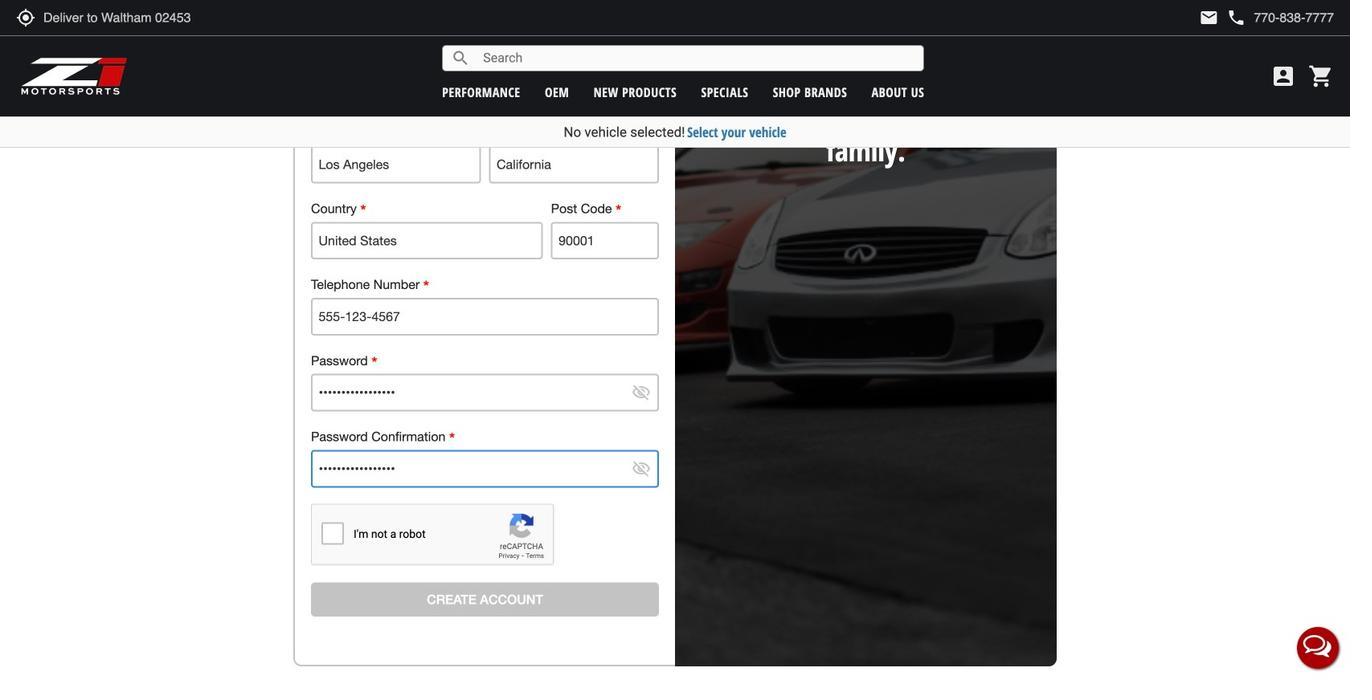 Task type: locate. For each thing, give the bounding box(es) containing it.
Telephone Number text field
[[311, 298, 659, 336]]

Street Address text field
[[311, 0, 659, 31]]

Search search field
[[470, 46, 924, 71]]

Post Code text field
[[551, 222, 659, 260]]

z1 motorsports logo image
[[20, 56, 128, 96]]

City text field
[[311, 146, 481, 184]]



Task type: describe. For each thing, give the bounding box(es) containing it.
State/​Province text field
[[489, 146, 659, 184]]

Apartment, Suite or Bldg. text field
[[311, 70, 659, 108]]

Password password field
[[311, 374, 659, 412]]

Password Confirmation password field
[[311, 450, 659, 488]]



Task type: vqa. For each thing, say whether or not it's contained in the screenshot.
state/​province Text Box
yes



